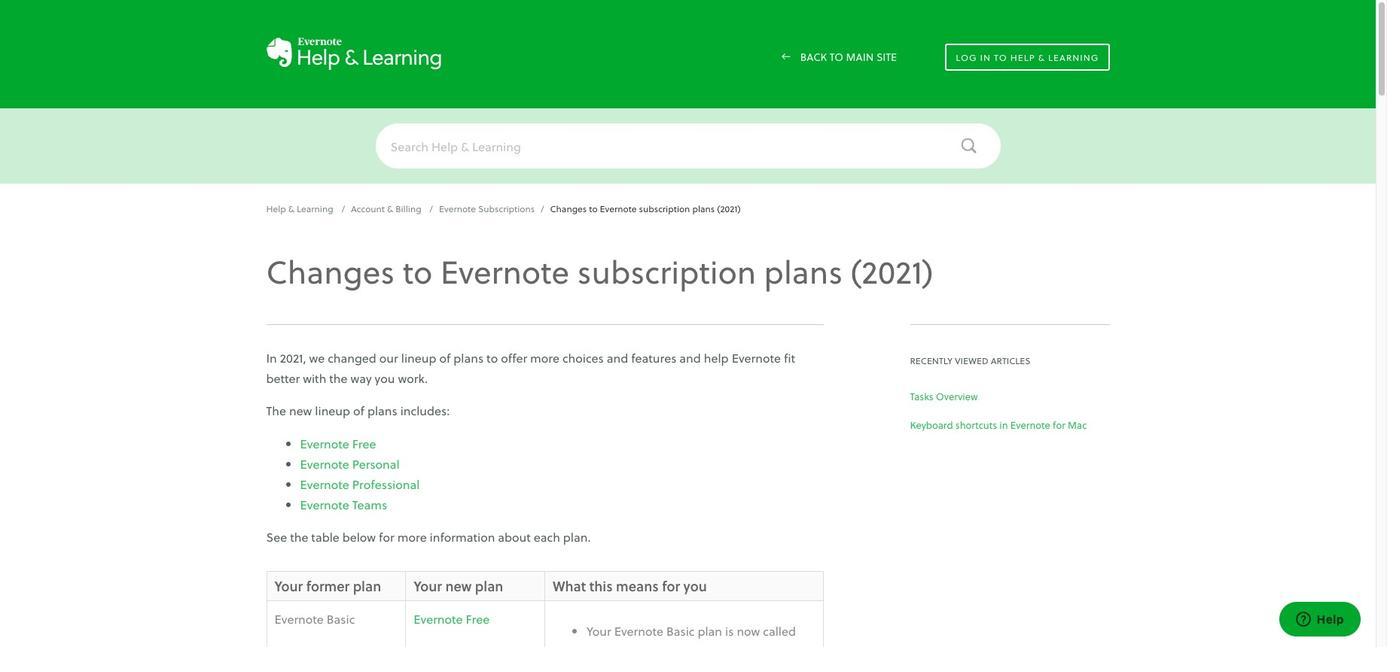 Task type: vqa. For each thing, say whether or not it's contained in the screenshot.
tasks.
no



Task type: locate. For each thing, give the bounding box(es) containing it.
plan
[[353, 577, 381, 597], [475, 577, 503, 597], [698, 623, 722, 641]]

0 vertical spatial you
[[375, 370, 395, 387]]

1 horizontal spatial your
[[414, 577, 442, 597]]

1 horizontal spatial you
[[683, 577, 707, 597]]

and
[[607, 349, 628, 367], [680, 349, 701, 367]]

plan down the about
[[475, 577, 503, 597]]

1 horizontal spatial of
[[439, 349, 451, 367]]

of
[[439, 349, 451, 367], [353, 402, 364, 420]]

1 horizontal spatial and
[[680, 349, 701, 367]]

help & learning inside changes to evernote subscription plans (2021) main content
[[266, 203, 333, 216]]

0 horizontal spatial for
[[379, 529, 394, 546]]

new down the information
[[445, 577, 472, 597]]

0 vertical spatial changes to evernote subscription plans (2021)
[[550, 203, 741, 216]]

shortcuts
[[956, 419, 997, 432]]

0 vertical spatial free
[[352, 435, 376, 452]]

what
[[553, 577, 586, 597]]

basic
[[327, 611, 355, 628], [666, 623, 695, 641]]

0 horizontal spatial free
[[352, 435, 376, 452]]

2 horizontal spatial your
[[587, 623, 611, 641]]

more left the information
[[397, 529, 427, 546]]

for left mac
[[1053, 419, 1066, 432]]

1 vertical spatial of
[[353, 402, 364, 420]]

information
[[430, 529, 495, 546]]

1 vertical spatial the
[[290, 529, 308, 546]]

0 horizontal spatial your
[[275, 577, 303, 597]]

in right log
[[980, 51, 991, 64]]

0 horizontal spatial and
[[607, 349, 628, 367]]

evernote free link down your new plan
[[414, 611, 490, 629]]

new
[[289, 402, 312, 420], [445, 577, 472, 597]]

recently viewed articles
[[910, 355, 1031, 367]]

new right the
[[289, 402, 312, 420]]

1 horizontal spatial new
[[445, 577, 472, 597]]

back
[[800, 50, 827, 64]]

for for below
[[379, 529, 394, 546]]

back to main site
[[800, 50, 897, 64]]

0 vertical spatial help & learning link
[[266, 38, 442, 72]]

log
[[956, 51, 977, 64]]

1 horizontal spatial help
[[296, 41, 340, 72]]

None search field
[[375, 124, 1001, 170]]

your down this
[[587, 623, 611, 641]]

&
[[344, 41, 358, 72], [1038, 51, 1045, 64], [288, 203, 294, 216], [387, 203, 393, 216]]

0 vertical spatial in
[[980, 51, 991, 64]]

account & billing link
[[351, 203, 421, 216]]

plan inside evernote free your evernote basic plan is now called evernote free.
[[698, 623, 722, 641]]

site
[[877, 50, 897, 64]]

1 horizontal spatial the
[[329, 370, 348, 387]]

choices
[[563, 349, 604, 367]]

2 horizontal spatial plan
[[698, 623, 722, 641]]

0 horizontal spatial basic
[[327, 611, 355, 628]]

0 horizontal spatial you
[[375, 370, 395, 387]]

0 vertical spatial subscription
[[639, 203, 690, 216]]

0 horizontal spatial learning
[[297, 203, 333, 216]]

1 vertical spatial changes to evernote subscription plans (2021)
[[266, 249, 933, 294]]

1 vertical spatial free
[[466, 611, 490, 628]]

in right the shortcuts
[[1000, 419, 1008, 432]]

new for the
[[289, 402, 312, 420]]

see the table below for more information about each plan.
[[266, 529, 591, 546]]

1 horizontal spatial (2021)
[[851, 249, 933, 294]]

1 vertical spatial in
[[1000, 419, 1008, 432]]

your down 'see the table below for more information about each plan.'
[[414, 577, 442, 597]]

0 horizontal spatial the
[[290, 529, 308, 546]]

evernote free link
[[300, 435, 376, 453], [414, 611, 490, 629]]

recently
[[910, 355, 953, 367]]

free up personal
[[352, 435, 376, 452]]

subscription
[[639, 203, 690, 216], [577, 249, 756, 294]]

evernote
[[439, 203, 476, 216], [600, 203, 637, 216], [440, 249, 569, 294], [732, 349, 781, 367], [1011, 419, 1051, 432], [300, 435, 349, 452], [300, 455, 349, 473], [300, 476, 349, 493], [300, 496, 349, 514], [275, 611, 324, 628], [414, 611, 463, 628], [614, 623, 663, 641], [587, 644, 636, 648]]

the
[[329, 370, 348, 387], [290, 529, 308, 546]]

1 vertical spatial for
[[379, 529, 394, 546]]

this
[[589, 577, 613, 597]]

1 horizontal spatial basic
[[666, 623, 695, 641]]

1 vertical spatial (2021)
[[851, 249, 933, 294]]

0 vertical spatial for
[[1053, 419, 1066, 432]]

your
[[275, 577, 303, 597], [414, 577, 442, 597], [587, 623, 611, 641]]

2 horizontal spatial for
[[1053, 419, 1066, 432]]

free inside evernote free your evernote basic plan is now called evernote free.
[[466, 611, 490, 628]]

evernote basic
[[275, 611, 355, 628]]

lineup
[[401, 349, 436, 367], [315, 402, 350, 420]]

way
[[351, 370, 372, 387]]

1 vertical spatial subscription
[[577, 249, 756, 294]]

1 help & learning link from the top
[[266, 38, 442, 72]]

(2021)
[[717, 203, 741, 216], [851, 249, 933, 294]]

evernote subscriptions link
[[439, 203, 535, 216]]

0 horizontal spatial plan
[[353, 577, 381, 597]]

keyboard shortcuts in evernote for mac link
[[910, 419, 1087, 433]]

lineup up work.
[[401, 349, 436, 367]]

lineup down with at the left bottom of the page
[[315, 402, 350, 420]]

your left former
[[275, 577, 303, 597]]

help & learning link
[[266, 38, 442, 72], [266, 203, 333, 216]]

evernote free link up evernote personal link
[[300, 435, 376, 453]]

1 horizontal spatial more
[[530, 349, 560, 367]]

free down your new plan
[[466, 611, 490, 628]]

and right choices at left
[[607, 349, 628, 367]]

1 and from the left
[[607, 349, 628, 367]]

0 vertical spatial lineup
[[401, 349, 436, 367]]

your former plan
[[275, 577, 381, 597]]

2 horizontal spatial learning
[[1048, 51, 1099, 64]]

0 horizontal spatial help
[[266, 203, 286, 216]]

overview
[[936, 390, 978, 404]]

1 horizontal spatial changes
[[550, 203, 587, 216]]

0 vertical spatial evernote free link
[[300, 435, 376, 453]]

called
[[763, 623, 796, 641]]

features
[[631, 349, 677, 367]]

0 vertical spatial new
[[289, 402, 312, 420]]

0 horizontal spatial (2021)
[[717, 203, 741, 216]]

learning
[[362, 41, 442, 72], [1048, 51, 1099, 64], [297, 203, 333, 216]]

Search text field
[[375, 124, 1001, 169]]

1 vertical spatial changes
[[266, 249, 395, 294]]

1 vertical spatial help & learning link
[[266, 203, 333, 216]]

free
[[352, 435, 376, 452], [466, 611, 490, 628]]

you
[[375, 370, 395, 387], [683, 577, 707, 597]]

is
[[725, 623, 734, 641]]

of right our
[[439, 349, 451, 367]]

1 vertical spatial new
[[445, 577, 472, 597]]

basic down former
[[327, 611, 355, 628]]

articles
[[991, 355, 1031, 367]]

changes right subscriptions
[[550, 203, 587, 216]]

help & learning
[[296, 41, 442, 72], [266, 203, 333, 216]]

in inside changes to evernote subscription plans (2021) main content
[[1000, 419, 1008, 432]]

1 vertical spatial help & learning
[[266, 203, 333, 216]]

changes to evernote subscription plans (2021) main content
[[251, 203, 1125, 648]]

for right below
[[379, 529, 394, 546]]

more right offer
[[530, 349, 560, 367]]

plan for your new plan
[[475, 577, 503, 597]]

your for your new plan
[[414, 577, 442, 597]]

1 horizontal spatial evernote free link
[[414, 611, 490, 629]]

free.
[[639, 644, 666, 648]]

evernote inside in 2021, we changed our lineup of plans to offer more choices and features and help evernote fit better with the way you work.
[[732, 349, 781, 367]]

in
[[980, 51, 991, 64], [1000, 419, 1008, 432]]

work.
[[398, 370, 428, 387]]

viewed
[[955, 355, 989, 367]]

what this means for you
[[553, 577, 707, 597]]

free inside the evernote free evernote personal evernote professional evernote teams
[[352, 435, 376, 452]]

your inside evernote free your evernote basic plan is now called evernote free.
[[587, 623, 611, 641]]

0 vertical spatial help & learning
[[296, 41, 442, 72]]

more
[[530, 349, 560, 367], [397, 529, 427, 546]]

you down our
[[375, 370, 395, 387]]

0 vertical spatial of
[[439, 349, 451, 367]]

1 vertical spatial more
[[397, 529, 427, 546]]

each
[[534, 529, 560, 546]]

the right "see" at the bottom left of the page
[[290, 529, 308, 546]]

plan left the is
[[698, 623, 722, 641]]

for
[[1053, 419, 1066, 432], [379, 529, 394, 546], [662, 577, 680, 597]]

evernote teams link
[[300, 496, 387, 514]]

0 horizontal spatial new
[[289, 402, 312, 420]]

0 vertical spatial the
[[329, 370, 348, 387]]

our
[[379, 349, 398, 367]]

help
[[296, 41, 340, 72], [1011, 51, 1035, 64], [266, 203, 286, 216]]

to
[[830, 50, 844, 64], [994, 51, 1008, 64], [589, 203, 598, 216], [403, 249, 432, 294], [487, 349, 498, 367]]

1 horizontal spatial in
[[1000, 419, 1008, 432]]

0 horizontal spatial lineup
[[315, 402, 350, 420]]

changes to evernote subscription plans (2021)
[[550, 203, 741, 216], [266, 249, 933, 294]]

evernote professional link
[[300, 476, 420, 494]]

changes
[[550, 203, 587, 216], [266, 249, 395, 294]]

and left help
[[680, 349, 701, 367]]

for right means at the bottom left of page
[[662, 577, 680, 597]]

1 horizontal spatial lineup
[[401, 349, 436, 367]]

basic left the is
[[666, 623, 695, 641]]

1 horizontal spatial plan
[[475, 577, 503, 597]]

0 horizontal spatial of
[[353, 402, 364, 420]]

1 horizontal spatial free
[[466, 611, 490, 628]]

0 vertical spatial changes
[[550, 203, 587, 216]]

1 horizontal spatial for
[[662, 577, 680, 597]]

0 vertical spatial more
[[530, 349, 560, 367]]

tasks overview
[[910, 390, 978, 404]]

plans
[[692, 203, 715, 216], [764, 249, 843, 294], [454, 349, 484, 367], [367, 402, 397, 420]]

you right means at the bottom left of page
[[683, 577, 707, 597]]

the left way
[[329, 370, 348, 387]]

0 vertical spatial (2021)
[[717, 203, 741, 216]]

changes down account
[[266, 249, 395, 294]]

plan right former
[[353, 577, 381, 597]]

of down way
[[353, 402, 364, 420]]



Task type: describe. For each thing, give the bounding box(es) containing it.
professional
[[352, 476, 420, 493]]

free for evernote free your evernote basic plan is now called evernote free.
[[466, 611, 490, 628]]

account
[[351, 203, 385, 216]]

subscriptions
[[478, 203, 535, 216]]

evernote subscriptions
[[439, 203, 535, 216]]

your new plan
[[414, 577, 503, 597]]

for for evernote
[[1053, 419, 1066, 432]]

with
[[303, 370, 326, 387]]

log in to help & learning
[[956, 51, 1099, 64]]

to inside in 2021, we changed our lineup of plans to offer more choices and features and help evernote fit better with the way you work.
[[487, 349, 498, 367]]

tasks overview link
[[910, 390, 978, 404]]

of inside in 2021, we changed our lineup of plans to offer more choices and features and help evernote fit better with the way you work.
[[439, 349, 451, 367]]

account & billing
[[351, 203, 421, 216]]

main
[[846, 50, 874, 64]]

2 and from the left
[[680, 349, 701, 367]]

teams
[[352, 496, 387, 514]]

the new lineup of plans includes:
[[266, 402, 450, 420]]

2021,
[[280, 349, 306, 367]]

0 horizontal spatial changes
[[266, 249, 395, 294]]

back to main site link
[[782, 49, 897, 66]]

keyboard shortcuts in evernote for mac
[[910, 419, 1087, 432]]

1 vertical spatial evernote free link
[[414, 611, 490, 629]]

means
[[616, 577, 659, 597]]

learning inside changes to evernote subscription plans (2021) main content
[[297, 203, 333, 216]]

fit
[[784, 349, 795, 367]]

former
[[306, 577, 350, 597]]

more inside in 2021, we changed our lineup of plans to offer more choices and features and help evernote fit better with the way you work.
[[530, 349, 560, 367]]

personal
[[352, 455, 400, 473]]

the inside in 2021, we changed our lineup of plans to offer more choices and features and help evernote fit better with the way you work.
[[329, 370, 348, 387]]

now
[[737, 623, 760, 641]]

evernote personal link
[[300, 455, 400, 473]]

we
[[309, 349, 325, 367]]

keyboard
[[910, 419, 953, 432]]

0 horizontal spatial more
[[397, 529, 427, 546]]

0 horizontal spatial in
[[980, 51, 991, 64]]

evernote free your evernote basic plan is now called evernote free.
[[414, 611, 796, 648]]

includes:
[[400, 402, 450, 420]]

2 horizontal spatial help
[[1011, 51, 1035, 64]]

0 horizontal spatial evernote free link
[[300, 435, 376, 453]]

2 vertical spatial for
[[662, 577, 680, 597]]

in 2021, we changed our lineup of plans to offer more choices and features and help evernote fit better with the way you work.
[[266, 349, 795, 387]]

about
[[498, 529, 531, 546]]

you inside in 2021, we changed our lineup of plans to offer more choices and features and help evernote fit better with the way you work.
[[375, 370, 395, 387]]

evernote free evernote personal evernote professional evernote teams
[[300, 435, 420, 514]]

help inside changes to evernote subscription plans (2021) main content
[[266, 203, 286, 216]]

see
[[266, 529, 287, 546]]

plan.
[[563, 529, 591, 546]]

log in to help & learning link
[[945, 44, 1110, 71]]

basic inside evernote free your evernote basic plan is now called evernote free.
[[666, 623, 695, 641]]

plans inside in 2021, we changed our lineup of plans to offer more choices and features and help evernote fit better with the way you work.
[[454, 349, 484, 367]]

evernote logo image
[[266, 38, 442, 70]]

1 vertical spatial you
[[683, 577, 707, 597]]

better
[[266, 370, 300, 387]]

1 horizontal spatial learning
[[362, 41, 442, 72]]

help
[[704, 349, 729, 367]]

the
[[266, 402, 286, 420]]

mac
[[1068, 419, 1087, 432]]

1 vertical spatial lineup
[[315, 402, 350, 420]]

lineup inside in 2021, we changed our lineup of plans to offer more choices and features and help evernote fit better with the way you work.
[[401, 349, 436, 367]]

new for your
[[445, 577, 472, 597]]

below
[[342, 529, 376, 546]]

billing
[[395, 203, 421, 216]]

plan for your former plan
[[353, 577, 381, 597]]

tasks
[[910, 390, 934, 404]]

changed
[[328, 349, 376, 367]]

in
[[266, 349, 277, 367]]

2 help & learning link from the top
[[266, 203, 333, 216]]

offer
[[501, 349, 527, 367]]

free for evernote free evernote personal evernote professional evernote teams
[[352, 435, 376, 452]]

table
[[311, 529, 339, 546]]

your for your former plan
[[275, 577, 303, 597]]



